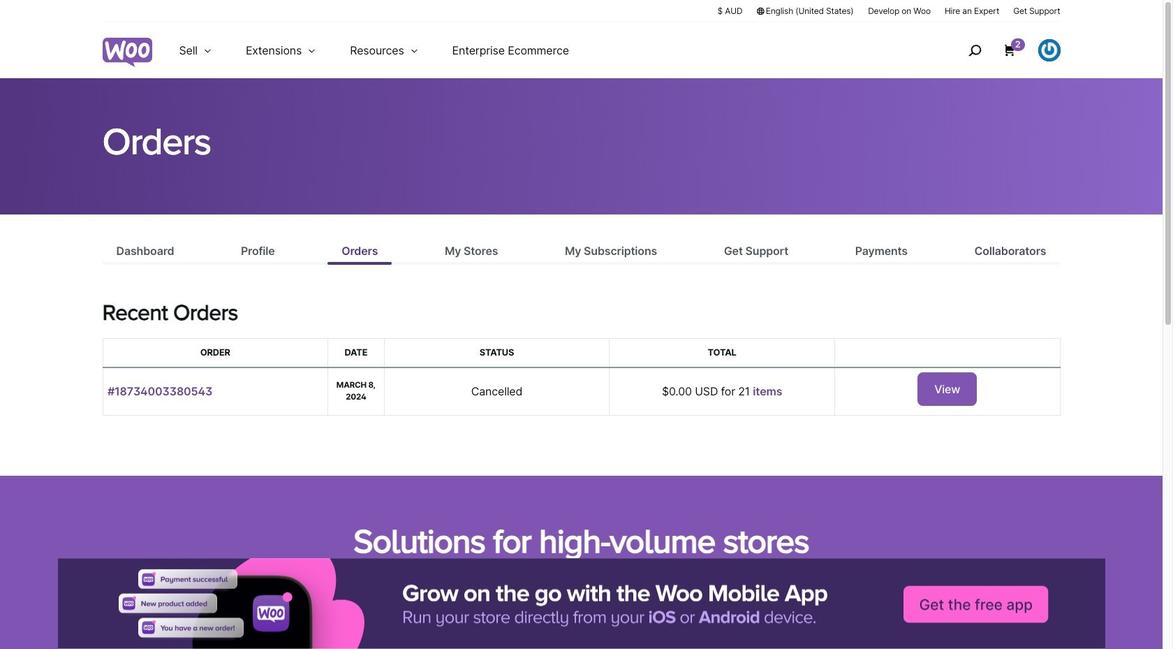 Task type: locate. For each thing, give the bounding box(es) containing it.
service navigation menu element
[[939, 28, 1061, 73]]

open account menu image
[[1039, 39, 1061, 61]]

search image
[[964, 39, 986, 61]]



Task type: vqa. For each thing, say whether or not it's contained in the screenshot.
Search icon
yes



